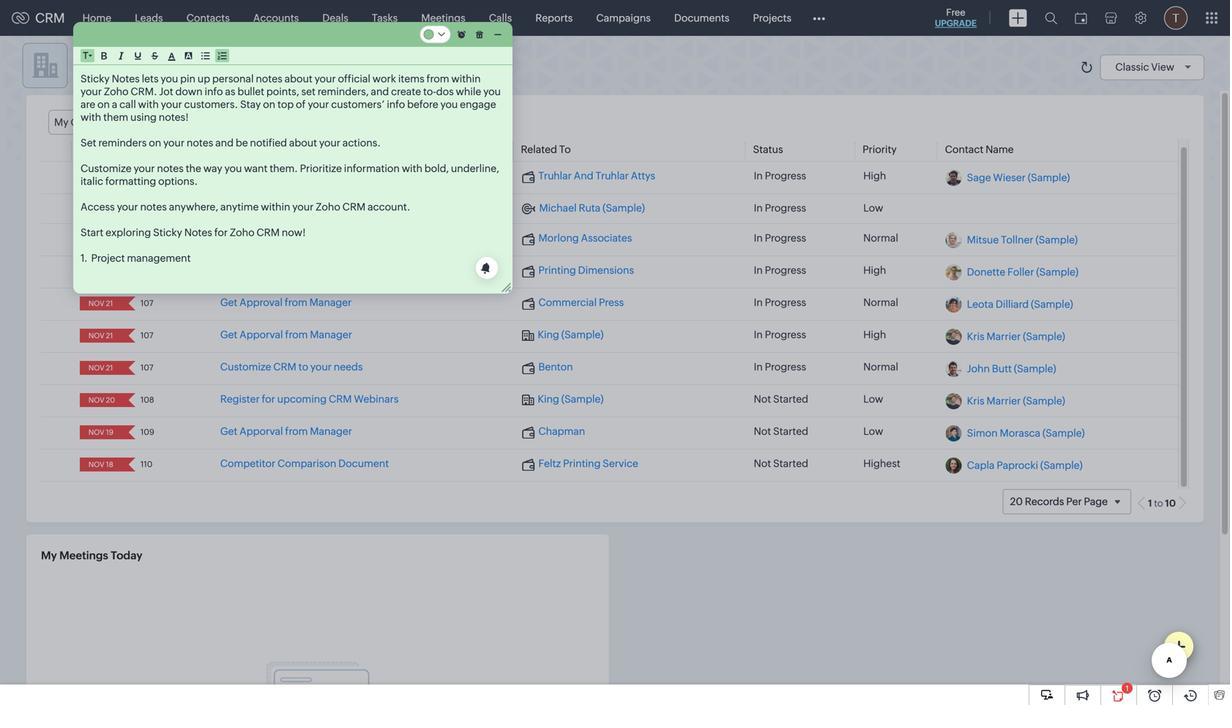 Task type: vqa. For each thing, say whether or not it's contained in the screenshot.


Task type: describe. For each thing, give the bounding box(es) containing it.
simon
[[967, 427, 998, 439]]

related to link
[[521, 144, 571, 155]]

(sample) for donette foller (sample) link
[[1036, 266, 1079, 278]]

john butt (sample)
[[967, 363, 1056, 374]]

1 to 10
[[1148, 498, 1176, 509]]

in for press
[[754, 297, 763, 308]]

terry
[[141, 58, 173, 73]]

apporval for king (sample)
[[240, 329, 283, 341]]

1 vertical spatial sticky
[[153, 227, 182, 238]]

printing dimensions
[[538, 264, 634, 276]]

105
[[140, 204, 154, 214]]

leota
[[967, 298, 994, 310]]

engage
[[460, 98, 496, 110]]

customers.
[[184, 98, 238, 110]]

contact name link
[[945, 144, 1014, 155]]

your inside customize your notes the way you want them. prioritize information with bold, underline, italic formatting options.
[[134, 163, 155, 174]]

start exploring sticky notes for zoho crm now!
[[81, 227, 306, 238]]

kris marrier (sample) link for low
[[967, 395, 1065, 407]]

customize for customize crm to your needs
[[220, 361, 271, 373]]

from inside sticky notes lets you pin up personal notes about your official work items from within your zoho crm. jot down info as bullet points, set reminders, and create to-dos while you are on a call with your customers. stay on top of your customers' info before you engage with them using notes!
[[427, 73, 449, 85]]

customize your notes the way you want them. prioritize information with bold, underline, italic formatting options.
[[81, 163, 501, 187]]

crm down prioritize
[[329, 202, 352, 214]]

chapman
[[538, 426, 585, 437]]

a
[[112, 98, 117, 110]]

0 horizontal spatial with
[[81, 111, 101, 123]]

started for printing
[[773, 458, 808, 470]]

get apporval from manager link for chapman
[[220, 426, 352, 437]]

subject link
[[220, 144, 256, 155]]

king (sample) for in progress
[[538, 329, 604, 341]]

my meetings today
[[41, 549, 142, 562]]

upcoming for king
[[277, 393, 327, 405]]

profile image
[[1164, 6, 1188, 30]]

access your notes anywhere, anytime within your zoho crm account.
[[81, 201, 410, 213]]

classic
[[1116, 61, 1149, 73]]

7 in progress from the top
[[754, 361, 806, 373]]

king (sample) link for register for upcoming crm webinars
[[522, 393, 604, 406]]

italic
[[81, 175, 103, 187]]

contacts
[[186, 12, 230, 24]]

search image
[[1045, 12, 1057, 24]]

1 vertical spatial for
[[214, 227, 228, 238]]

management
[[127, 252, 191, 264]]

calendar image
[[1075, 12, 1087, 24]]

2 truhlar from the left
[[596, 170, 629, 182]]

today
[[111, 549, 142, 562]]

calls
[[489, 12, 512, 24]]

and inside sticky notes lets you pin up personal notes about your official work items from within your zoho crm. jot down info as bullet points, set reminders, and create to-dos while you are on a call with your customers. stay on top of your customers' info before you engage with them using notes!
[[371, 86, 389, 97]]

kris for high
[[967, 330, 985, 342]]

morlong
[[538, 232, 579, 244]]

(sample) for the sage wieser (sample) link
[[1028, 171, 1070, 183]]

wieser
[[993, 171, 1026, 183]]

1 horizontal spatial meetings
[[421, 12, 466, 24]]

crm down access your notes anywhere, anytime within your zoho crm account.
[[248, 232, 271, 244]]

progress for dimensions
[[765, 264, 806, 276]]

register for michael ruta (sample)
[[220, 202, 260, 214]]

classic view link
[[1116, 61, 1197, 73]]

within inside sticky notes lets you pin up personal notes about your official work items from within your zoho crm. jot down info as bullet points, set reminders, and create to-dos while you are on a call with your customers. stay on top of your customers' info before you engage with them using notes!
[[451, 73, 481, 85]]

competitor comparison document
[[220, 458, 389, 470]]

them
[[103, 111, 128, 123]]

progress for ruta
[[765, 202, 806, 214]]

be
[[236, 137, 248, 149]]

not started for (sample)
[[754, 393, 808, 405]]

sage wieser (sample)
[[967, 171, 1070, 183]]

normal for mitsue tollner (sample)
[[863, 232, 898, 244]]

2 horizontal spatial on
[[263, 98, 275, 110]]

morlong associates link
[[522, 232, 632, 245]]

0 vertical spatial with
[[138, 98, 159, 110]]

1 low from the top
[[863, 202, 883, 214]]

my
[[41, 549, 57, 562]]

crm.
[[131, 86, 157, 97]]

feltz
[[538, 458, 561, 470]]

(sample) for leota dilliard (sample) link
[[1031, 298, 1073, 310]]

progress for and
[[765, 170, 806, 182]]

create menu image
[[1009, 9, 1027, 27]]

are
[[81, 98, 95, 110]]

1 vertical spatial printing
[[563, 458, 601, 470]]

notes down 66
[[140, 201, 167, 213]]

status link
[[753, 144, 783, 155]]

in progress for associates
[[754, 232, 806, 244]]

register for king (sample)
[[220, 393, 260, 405]]

refer crm videos for truhlar and truhlar attys
[[220, 170, 305, 182]]

call
[[119, 98, 136, 110]]

tasks link
[[360, 0, 410, 36]]

3 get from the top
[[220, 426, 237, 437]]

stay
[[240, 98, 261, 110]]

competitor comparison document link
[[220, 458, 389, 470]]

crm up access your notes anywhere, anytime within your zoho crm account.
[[248, 170, 271, 182]]

king for register for upcoming crm webinars
[[538, 393, 559, 405]]

approval
[[240, 297, 283, 308]]

(sample) down commercial press
[[561, 329, 604, 341]]

1 vertical spatial zoho
[[316, 201, 340, 213]]

0 vertical spatial printing
[[538, 264, 576, 276]]

2 vertical spatial manager
[[310, 426, 352, 437]]

leota dilliard (sample)
[[967, 298, 1073, 310]]

crm right logo
[[35, 10, 65, 25]]

capla paprocki (sample)
[[967, 459, 1083, 471]]

register for upcoming crm webinars for king (sample)
[[220, 393, 399, 405]]

due
[[79, 144, 98, 155]]

webinars for king
[[354, 393, 399, 405]]

crm left needs
[[273, 361, 296, 373]]

lets
[[142, 73, 159, 85]]

contacts link
[[175, 0, 242, 36]]

refer crm videos link for morlong associates
[[220, 232, 305, 244]]

0 horizontal spatial info
[[205, 86, 223, 97]]

107 for get apporval from manager
[[140, 331, 153, 340]]

in for (sample)
[[754, 329, 763, 341]]

due date
[[79, 144, 123, 155]]

due date link
[[79, 144, 123, 155]]

2 not started from the top
[[754, 426, 808, 437]]

7 in from the top
[[754, 361, 763, 373]]

your down notes!
[[163, 137, 185, 149]]

low for kris marrier (sample)
[[863, 393, 883, 405]]

you up jot
[[161, 73, 178, 85]]

free
[[946, 7, 966, 18]]

1 vertical spatial info
[[387, 98, 405, 110]]

classic view
[[1116, 61, 1175, 73]]

you down dos
[[440, 98, 458, 110]]

in progress for dimensions
[[754, 264, 806, 276]]

sage wieser (sample) link
[[967, 171, 1070, 183]]

leads
[[135, 12, 163, 24]]

get approval from manager
[[220, 297, 352, 308]]

customize crm to your needs link
[[220, 361, 363, 373]]

zoho inside sticky notes lets you pin up personal notes about your official work items from within your zoho crm. jot down info as bullet points, set reminders, and create to-dos while you are on a call with your customers. stay on top of your customers' info before you engage with them using notes!
[[104, 86, 129, 97]]

0 horizontal spatial meetings
[[59, 549, 108, 562]]

profile element
[[1156, 0, 1197, 36]]

not for printing
[[754, 458, 771, 470]]

commercial press
[[538, 297, 624, 308]]

marrier for low
[[987, 395, 1021, 407]]

minimize image
[[494, 33, 502, 36]]

2 not from the top
[[754, 426, 771, 437]]

accounts link
[[242, 0, 311, 36]]

pin
[[180, 73, 195, 85]]

sticky inside sticky notes lets you pin up personal notes about your official work items from within your zoho crm. jot down info as bullet points, set reminders, and create to-dos while you are on a call with your customers. stay on top of your customers' info before you engage with them using notes!
[[81, 73, 110, 85]]

in for dimensions
[[754, 264, 763, 276]]

them.
[[270, 163, 298, 174]]

calls link
[[477, 0, 524, 36]]

get for commercial
[[220, 297, 237, 308]]

butt
[[992, 363, 1012, 374]]

your up notes!
[[161, 98, 182, 110]]

to
[[559, 144, 571, 155]]

commercial press link
[[522, 297, 624, 310]]

normal for leota dilliard (sample)
[[863, 297, 898, 308]]

as
[[225, 86, 235, 97]]

0 horizontal spatial to
[[299, 361, 308, 373]]

related to
[[521, 144, 571, 155]]

manager for king
[[310, 329, 352, 341]]

michael ruta (sample) link
[[522, 202, 645, 215]]

progress for (sample)
[[765, 329, 806, 341]]

not started for printing
[[754, 458, 808, 470]]

donette foller (sample) link
[[967, 266, 1079, 278]]

in for and
[[754, 170, 763, 182]]

(sample) for "capla paprocki (sample)" link at bottom right
[[1040, 459, 1083, 471]]

commercial
[[538, 297, 597, 308]]

highest
[[863, 458, 901, 470]]

low for simon morasca (sample)
[[863, 426, 883, 437]]

get apporval from manager for king (sample)
[[220, 329, 352, 341]]

search element
[[1036, 0, 1066, 36]]

top
[[277, 98, 294, 110]]

in progress for and
[[754, 170, 806, 182]]

customize crm to your needs
[[220, 361, 363, 373]]

associates
[[581, 232, 632, 244]]

truhlar and truhlar attys link
[[522, 170, 655, 183]]

customers'
[[331, 98, 385, 110]]

actions.
[[343, 137, 381, 149]]

items
[[398, 73, 424, 85]]

about for notes
[[285, 73, 313, 85]]

set reminders on your notes and be notified about your actions.
[[81, 137, 381, 149]]

your left 105
[[117, 201, 138, 213]]

to-
[[423, 86, 436, 97]]

bold,
[[425, 163, 449, 174]]

related
[[521, 144, 557, 155]]

(sample) right ruta
[[603, 202, 645, 214]]

0 horizontal spatial within
[[261, 201, 290, 213]]

(sample) for simon morasca (sample) link
[[1043, 427, 1085, 439]]

your up prioritize
[[319, 137, 340, 149]]

kris marrier (sample) for high
[[967, 330, 1065, 342]]

personal
[[212, 73, 254, 85]]

capla paprocki (sample) link
[[967, 459, 1083, 471]]



Task type: locate. For each thing, give the bounding box(es) containing it.
0 vertical spatial low
[[863, 202, 883, 214]]

before
[[407, 98, 438, 110]]

1 vertical spatial notes
[[184, 227, 212, 238]]

refer crm videos down access your notes anywhere, anytime within your zoho crm account.
[[220, 232, 305, 244]]

tollner
[[1001, 234, 1034, 245]]

1 vertical spatial get apporval from manager
[[220, 426, 352, 437]]

with down crm.
[[138, 98, 159, 110]]

0 vertical spatial 107
[[140, 299, 153, 308]]

printing down morlong
[[538, 264, 576, 276]]

0 vertical spatial kris marrier (sample) link
[[967, 330, 1065, 342]]

5 progress from the top
[[765, 297, 806, 308]]

2 refer from the top
[[220, 232, 246, 244]]

refer for morlong associates
[[220, 232, 246, 244]]

1 started from the top
[[773, 393, 808, 405]]

king (sample) up chapman
[[538, 393, 604, 405]]

2 vertical spatial not
[[754, 458, 771, 470]]

1 refer from the top
[[220, 170, 246, 182]]

printing dimensions link
[[522, 264, 634, 278]]

1 not from the top
[[754, 393, 771, 405]]

6 in from the top
[[754, 329, 763, 341]]

morasca
[[1000, 427, 1041, 439]]

1 for 1 to 10
[[1148, 498, 1152, 509]]

1 upcoming from the top
[[277, 202, 327, 214]]

donette foller (sample)
[[967, 266, 1079, 278]]

your up set
[[315, 73, 336, 85]]

customize down approval
[[220, 361, 271, 373]]

5 in progress from the top
[[754, 297, 806, 308]]

to left needs
[[299, 361, 308, 373]]

truhlar
[[538, 170, 572, 182], [596, 170, 629, 182]]

0 vertical spatial kris marrier (sample)
[[967, 330, 1065, 342]]

(sample) right wieser
[[1028, 171, 1070, 183]]

notes up options.
[[157, 163, 184, 174]]

107 for get approval from manager
[[140, 299, 153, 308]]

started for (sample)
[[773, 393, 808, 405]]

1 refer crm videos link from the top
[[220, 170, 305, 182]]

1 apporval from the top
[[240, 329, 283, 341]]

with inside customize your notes the way you want them. prioritize information with bold, underline, italic formatting options.
[[402, 163, 422, 174]]

and left be at the top of the page
[[215, 137, 234, 149]]

crm down needs
[[329, 393, 352, 405]]

1 vertical spatial king
[[538, 393, 559, 405]]

register down the want
[[220, 202, 260, 214]]

register for upcoming crm webinars link for king (sample)
[[220, 393, 399, 405]]

high for donette foller (sample)
[[863, 264, 886, 276]]

2 get apporval from manager from the top
[[220, 426, 352, 437]]

apporval
[[240, 329, 283, 341], [240, 426, 283, 437]]

2 vertical spatial high
[[863, 329, 886, 341]]

customize inside customize your notes the way you want them. prioritize information with bold, underline, italic formatting options.
[[81, 163, 132, 174]]

0 vertical spatial get apporval from manager link
[[220, 329, 352, 341]]

2 horizontal spatial zoho
[[316, 201, 340, 213]]

1 for 1
[[1126, 684, 1129, 693]]

reminders,
[[318, 86, 369, 97]]

(sample) down leota dilliard (sample) link
[[1023, 330, 1065, 342]]

(sample) for low's kris marrier (sample) link
[[1023, 395, 1065, 407]]

register for upcoming crm webinars link
[[220, 202, 399, 214], [220, 393, 399, 405]]

1 kris marrier (sample) link from the top
[[967, 330, 1065, 342]]

and
[[574, 170, 594, 182]]

not
[[754, 393, 771, 405], [754, 426, 771, 437], [754, 458, 771, 470]]

register for upcoming crm webinars link down customize crm to your needs
[[220, 393, 399, 405]]

107 for customize crm to your needs
[[140, 363, 153, 373]]

and down work
[[371, 86, 389, 97]]

marrier for high
[[987, 330, 1021, 342]]

your up now!
[[292, 201, 314, 213]]

(sample) right butt at the right bottom of the page
[[1014, 363, 1056, 374]]

webinars down needs
[[354, 393, 399, 405]]

feltz printing service link
[[522, 458, 638, 471]]

1 vertical spatial register
[[220, 393, 260, 405]]

refer crm videos down notified
[[220, 170, 305, 182]]

0 vertical spatial marrier
[[987, 330, 1021, 342]]

1 vertical spatial refer
[[220, 232, 246, 244]]

(sample) right dilliard
[[1031, 298, 1073, 310]]

0 vertical spatial info
[[205, 86, 223, 97]]

manager for commercial
[[310, 297, 352, 308]]

0 vertical spatial refer
[[220, 170, 246, 182]]

1 in progress from the top
[[754, 170, 806, 182]]

2 videos from the top
[[273, 232, 305, 244]]

register for upcoming crm webinars up now!
[[220, 202, 399, 214]]

1 vertical spatial register for upcoming crm webinars link
[[220, 393, 399, 405]]

upcoming for michael
[[277, 202, 327, 214]]

progress for press
[[765, 297, 806, 308]]

in for ruta
[[754, 202, 763, 214]]

meetings right my
[[59, 549, 108, 562]]

get apporval from manager link down get approval from manager
[[220, 329, 352, 341]]

0 vertical spatial refer crm videos link
[[220, 170, 305, 182]]

of
[[296, 98, 306, 110]]

you down "subject"
[[224, 163, 242, 174]]

2 progress from the top
[[765, 202, 806, 214]]

2 high from the top
[[863, 264, 886, 276]]

2 kris marrier (sample) from the top
[[967, 395, 1065, 407]]

refer crm videos link down access your notes anywhere, anytime within your zoho crm account.
[[220, 232, 305, 244]]

1 get from the top
[[220, 297, 237, 308]]

1 vertical spatial webinars
[[354, 393, 399, 405]]

1 king (sample) link from the top
[[522, 329, 604, 342]]

work
[[373, 73, 396, 85]]

on down "using"
[[149, 137, 161, 149]]

1 truhlar from the left
[[538, 170, 572, 182]]

0 vertical spatial sticky
[[81, 73, 110, 85]]

(sample) for kris marrier (sample) link related to high
[[1023, 330, 1065, 342]]

from right approval
[[285, 297, 307, 308]]

0 vertical spatial notes
[[112, 73, 140, 85]]

1 normal from the top
[[863, 232, 898, 244]]

0 horizontal spatial and
[[215, 137, 234, 149]]

welcome
[[79, 58, 138, 73]]

1 horizontal spatial sticky
[[153, 227, 182, 238]]

notes inside sticky notes lets you pin up personal notes about your official work items from within your zoho crm. jot down info as bullet points, set reminders, and create to-dos while you are on a call with your customers. stay on top of your customers' info before you engage with them using notes!
[[112, 73, 140, 85]]

1 vertical spatial kris marrier (sample) link
[[967, 395, 1065, 407]]

refer crm videos for morlong associates
[[220, 232, 305, 244]]

2 in from the top
[[754, 202, 763, 214]]

1 vertical spatial about
[[289, 137, 317, 149]]

1 vertical spatial normal
[[863, 297, 898, 308]]

register for upcoming crm webinars down customize crm to your needs
[[220, 393, 399, 405]]

1 vertical spatial 1
[[1126, 684, 1129, 693]]

notes inside customize your notes the way you want them. prioritize information with bold, underline, italic formatting options.
[[157, 163, 184, 174]]

3 in from the top
[[754, 232, 763, 244]]

to left 10
[[1154, 498, 1163, 509]]

crm link
[[12, 10, 65, 25]]

crm
[[35, 10, 65, 25], [248, 170, 271, 182], [342, 201, 366, 213], [329, 202, 352, 214], [257, 227, 280, 238], [248, 232, 271, 244], [273, 361, 296, 373], [329, 393, 352, 405]]

1 vertical spatial king (sample)
[[538, 393, 604, 405]]

way
[[203, 163, 222, 174]]

notes
[[112, 73, 140, 85], [184, 227, 212, 238]]

service
[[603, 458, 638, 470]]

on left a
[[97, 98, 110, 110]]

upcoming down customize crm to your needs
[[277, 393, 327, 405]]

customize up "italic"
[[81, 163, 132, 174]]

(sample) up chapman
[[561, 393, 604, 405]]

customize for customize your notes the way you want them. prioritize information with bold, underline, italic formatting options.
[[81, 163, 132, 174]]

3 started from the top
[[773, 458, 808, 470]]

webinars down information at the top left of page
[[354, 202, 399, 214]]

1 get apporval from manager from the top
[[220, 329, 352, 341]]

truhlar down related to "link"
[[538, 170, 572, 182]]

3 low from the top
[[863, 426, 883, 437]]

1 horizontal spatial on
[[149, 137, 161, 149]]

0 horizontal spatial on
[[97, 98, 110, 110]]

(sample) right foller
[[1036, 266, 1079, 278]]

1 vertical spatial and
[[215, 137, 234, 149]]

formatting
[[105, 175, 156, 187]]

1 register for upcoming crm webinars link from the top
[[220, 202, 399, 214]]

from up dos
[[427, 73, 449, 85]]

from for chapman
[[285, 426, 308, 437]]

your up formatting
[[134, 163, 155, 174]]

(sample) right paprocki
[[1040, 459, 1083, 471]]

2 register for upcoming crm webinars link from the top
[[220, 393, 399, 405]]

2 vertical spatial 107
[[140, 363, 153, 373]]

2 low from the top
[[863, 393, 883, 405]]

2 register for upcoming crm webinars from the top
[[220, 393, 399, 405]]

106
[[140, 234, 154, 244]]

your up are
[[81, 86, 102, 97]]

(sample) for mitsue tollner (sample) link
[[1036, 234, 1078, 245]]

high for kris marrier (sample)
[[863, 329, 886, 341]]

refer crm videos link for truhlar and truhlar attys
[[220, 170, 305, 182]]

6 progress from the top
[[765, 329, 806, 341]]

in progress for press
[[754, 297, 806, 308]]

within up 'while'
[[451, 73, 481, 85]]

home link
[[71, 0, 123, 36]]

chapman link
[[522, 426, 585, 439]]

2 king (sample) from the top
[[538, 393, 604, 405]]

1 vertical spatial not
[[754, 426, 771, 437]]

get apporval from manager up competitor comparison document link at bottom
[[220, 426, 352, 437]]

customize
[[81, 163, 132, 174], [220, 361, 271, 373]]

2 vertical spatial with
[[402, 163, 422, 174]]

kris down john at the right
[[967, 395, 985, 407]]

1 vertical spatial marrier
[[987, 395, 1021, 407]]

feltz printing service
[[538, 458, 638, 470]]

1 horizontal spatial within
[[451, 73, 481, 85]]

2 vertical spatial not started
[[754, 458, 808, 470]]

your left needs
[[310, 361, 332, 373]]

low
[[863, 202, 883, 214], [863, 393, 883, 405], [863, 426, 883, 437]]

1 register for upcoming crm webinars from the top
[[220, 202, 399, 214]]

register down customize crm to your needs
[[220, 393, 260, 405]]

underline,
[[451, 163, 499, 174]]

3 normal from the top
[[863, 361, 898, 373]]

0 vertical spatial get apporval from manager
[[220, 329, 352, 341]]

crm left now!
[[257, 227, 280, 238]]

(sample) for john butt (sample) link
[[1014, 363, 1056, 374]]

2 get from the top
[[220, 329, 237, 341]]

in
[[754, 170, 763, 182], [754, 202, 763, 214], [754, 232, 763, 244], [754, 264, 763, 276], [754, 297, 763, 308], [754, 329, 763, 341], [754, 361, 763, 373]]

refer for truhlar and truhlar attys
[[220, 170, 246, 182]]

dimensions
[[578, 264, 634, 276]]

documents
[[674, 12, 730, 24]]

1 in from the top
[[754, 170, 763, 182]]

videos for morlong
[[273, 232, 305, 244]]

4 in progress from the top
[[754, 264, 806, 276]]

1 not started from the top
[[754, 393, 808, 405]]

2 started from the top
[[773, 426, 808, 437]]

1 refer crm videos from the top
[[220, 170, 305, 182]]

not started
[[754, 393, 808, 405], [754, 426, 808, 437], [754, 458, 808, 470]]

competitor
[[220, 458, 275, 470]]

kris marrier (sample) down dilliard
[[967, 330, 1065, 342]]

kris up john at the right
[[967, 330, 985, 342]]

started
[[773, 393, 808, 405], [773, 426, 808, 437], [773, 458, 808, 470]]

0 vertical spatial register for upcoming crm webinars link
[[220, 202, 399, 214]]

within up now!
[[261, 201, 290, 213]]

upcoming up now!
[[277, 202, 327, 214]]

(sample) right the "tollner"
[[1036, 234, 1078, 245]]

now!
[[282, 227, 306, 238]]

2 refer crm videos link from the top
[[220, 232, 305, 244]]

mitsue tollner (sample) link
[[967, 234, 1078, 245]]

0 vertical spatial kris
[[967, 330, 985, 342]]

exploring
[[106, 227, 151, 238]]

1 vertical spatial manager
[[310, 329, 352, 341]]

account.
[[368, 201, 410, 213]]

in for associates
[[754, 232, 763, 244]]

get up competitor
[[220, 426, 237, 437]]

1 vertical spatial within
[[261, 201, 290, 213]]

1 vertical spatial kris
[[967, 395, 985, 407]]

1 webinars from the top
[[354, 202, 399, 214]]

110
[[140, 460, 153, 469]]

leota dilliard (sample) link
[[967, 298, 1073, 310]]

kris marrier (sample) link up morasca
[[967, 395, 1065, 407]]

sage
[[967, 171, 991, 183]]

project
[[91, 252, 125, 264]]

1 kris marrier (sample) from the top
[[967, 330, 1065, 342]]

high for sage wieser (sample)
[[863, 170, 886, 182]]

marrier down butt at the right bottom of the page
[[987, 395, 1021, 407]]

crm left account.
[[342, 201, 366, 213]]

priority
[[863, 144, 897, 155]]

subject
[[220, 144, 256, 155]]

for down anytime
[[214, 227, 228, 238]]

0 vertical spatial for
[[262, 202, 275, 214]]

in progress
[[754, 170, 806, 182], [754, 202, 806, 214], [754, 232, 806, 244], [754, 264, 806, 276], [754, 297, 806, 308], [754, 329, 806, 341], [754, 361, 806, 373]]

0 vertical spatial king
[[538, 329, 559, 341]]

3 not from the top
[[754, 458, 771, 470]]

in progress for ruta
[[754, 202, 806, 214]]

home
[[82, 12, 111, 24]]

for for michael ruta (sample)
[[262, 202, 275, 214]]

0 vertical spatial customize
[[81, 163, 132, 174]]

2 king (sample) link from the top
[[522, 393, 604, 406]]

attys
[[631, 170, 655, 182]]

while
[[456, 86, 481, 97]]

about up prioritize
[[289, 137, 317, 149]]

from for commercial press
[[285, 297, 307, 308]]

projects link
[[741, 0, 803, 36]]

0 vertical spatial king (sample) link
[[522, 329, 604, 342]]

kris marrier (sample) for low
[[967, 395, 1065, 407]]

king (sample) for not started
[[538, 393, 604, 405]]

refer crm videos link down notified
[[220, 170, 305, 182]]

1 vertical spatial started
[[773, 426, 808, 437]]

2 vertical spatial for
[[262, 393, 275, 405]]

anytime
[[220, 201, 259, 213]]

1 high from the top
[[863, 170, 886, 182]]

videos right the want
[[273, 170, 305, 182]]

from for king (sample)
[[285, 329, 308, 341]]

2 apporval from the top
[[240, 426, 283, 437]]

you up engage
[[483, 86, 501, 97]]

zoho up a
[[104, 86, 129, 97]]

0 vertical spatial king (sample)
[[538, 329, 604, 341]]

king for get apporval from manager
[[538, 329, 559, 341]]

not for (sample)
[[754, 393, 771, 405]]

4 in from the top
[[754, 264, 763, 276]]

0 vertical spatial about
[[285, 73, 313, 85]]

1 horizontal spatial info
[[387, 98, 405, 110]]

get apporval from manager link up competitor comparison document link at bottom
[[220, 426, 352, 437]]

get apporval from manager
[[220, 329, 352, 341], [220, 426, 352, 437]]

kris for low
[[967, 395, 985, 407]]

1 vertical spatial register for upcoming crm webinars
[[220, 393, 399, 405]]

1 vertical spatial not started
[[754, 426, 808, 437]]

normal for john butt (sample)
[[863, 361, 898, 373]]

2 refer crm videos from the top
[[220, 232, 305, 244]]

delete image
[[476, 30, 483, 38]]

truhlar right and
[[596, 170, 629, 182]]

1 vertical spatial apporval
[[240, 426, 283, 437]]

1 vertical spatial 107
[[140, 331, 153, 340]]

1 horizontal spatial notes
[[184, 227, 212, 238]]

0 vertical spatial videos
[[273, 170, 305, 182]]

1 vertical spatial kris marrier (sample)
[[967, 395, 1065, 407]]

progress for associates
[[765, 232, 806, 244]]

apporval for chapman
[[240, 426, 283, 437]]

with left 'bold,'
[[402, 163, 422, 174]]

apporval up competitor
[[240, 426, 283, 437]]

7 progress from the top
[[765, 361, 806, 373]]

reminder image
[[458, 30, 466, 38]]

high
[[863, 170, 886, 182], [863, 264, 886, 276], [863, 329, 886, 341]]

0 vertical spatial within
[[451, 73, 481, 85]]

2 webinars from the top
[[354, 393, 399, 405]]

your down set
[[308, 98, 329, 110]]

webinars
[[354, 202, 399, 214], [354, 393, 399, 405]]

contact
[[945, 144, 984, 155]]

2 kris marrier (sample) link from the top
[[967, 395, 1065, 407]]

1 king from the top
[[538, 329, 559, 341]]

0 vertical spatial and
[[371, 86, 389, 97]]

notes up "the"
[[187, 137, 213, 149]]

1 vertical spatial king (sample) link
[[522, 393, 604, 406]]

0 vertical spatial apporval
[[240, 329, 283, 341]]

1 horizontal spatial with
[[138, 98, 159, 110]]

0 vertical spatial high
[[863, 170, 886, 182]]

0 vertical spatial not
[[754, 393, 771, 405]]

from up customize crm to your needs
[[285, 329, 308, 341]]

in progress for (sample)
[[754, 329, 806, 341]]

want
[[244, 163, 268, 174]]

1 vertical spatial with
[[81, 111, 101, 123]]

3 107 from the top
[[140, 363, 153, 373]]

create menu element
[[1000, 0, 1036, 36]]

for right anytime
[[262, 202, 275, 214]]

4 progress from the top
[[765, 264, 806, 276]]

5 in from the top
[[754, 297, 763, 308]]

3 not started from the top
[[754, 458, 808, 470]]

3 high from the top
[[863, 329, 886, 341]]

get for king
[[220, 329, 237, 341]]

1 vertical spatial refer crm videos link
[[220, 232, 305, 244]]

zoho down prioritize
[[316, 201, 340, 213]]

printing right the feltz at the bottom
[[563, 458, 601, 470]]

register for upcoming crm webinars for michael ruta (sample)
[[220, 202, 399, 214]]

1 vertical spatial videos
[[273, 232, 305, 244]]

turtle
[[176, 58, 212, 73]]

logo image
[[12, 12, 29, 24]]

about up set
[[285, 73, 313, 85]]

1 register from the top
[[220, 202, 260, 214]]

1 horizontal spatial zoho
[[230, 227, 255, 238]]

tasks
[[372, 12, 398, 24]]

videos for truhlar
[[273, 170, 305, 182]]

6 in progress from the top
[[754, 329, 806, 341]]

using
[[130, 111, 157, 123]]

2 normal from the top
[[863, 297, 898, 308]]

king (sample) link up chapman
[[522, 393, 604, 406]]

sticky up management
[[153, 227, 182, 238]]

deals
[[322, 12, 348, 24]]

1 vertical spatial to
[[1154, 498, 1163, 509]]

3 progress from the top
[[765, 232, 806, 244]]

printing
[[538, 264, 576, 276], [563, 458, 601, 470]]

1 progress from the top
[[765, 170, 806, 182]]

king (sample) link up benton
[[522, 329, 604, 342]]

2 107 from the top
[[140, 331, 153, 340]]

king (sample) link for get apporval from manager
[[522, 329, 604, 342]]

refer down anytime
[[220, 232, 246, 244]]

kris marrier (sample) link for high
[[967, 330, 1065, 342]]

0 vertical spatial webinars
[[354, 202, 399, 214]]

videos down access your notes anywhere, anytime within your zoho crm account.
[[273, 232, 305, 244]]

marrier up butt at the right bottom of the page
[[987, 330, 1021, 342]]

0 horizontal spatial truhlar
[[538, 170, 572, 182]]

get left approval
[[220, 297, 237, 308]]

2 get apporval from manager link from the top
[[220, 426, 352, 437]]

date
[[100, 144, 123, 155]]

1
[[1148, 498, 1152, 509], [1126, 684, 1129, 693]]

about inside sticky notes lets you pin up personal notes about your official work items from within your zoho crm. jot down info as bullet points, set reminders, and create to-dos while you are on a call with your customers. stay on top of your customers' info before you engage with them using notes!
[[285, 73, 313, 85]]

you inside customize your notes the way you want them. prioritize information with bold, underline, italic formatting options.
[[224, 163, 242, 174]]

register for upcoming crm webinars link for michael ruta (sample)
[[220, 202, 399, 214]]

(sample) right morasca
[[1043, 427, 1085, 439]]

1 videos from the top
[[273, 170, 305, 182]]

0 vertical spatial refer crm videos
[[220, 170, 305, 182]]

register for upcoming crm webinars
[[220, 202, 399, 214], [220, 393, 399, 405]]

on left the top
[[263, 98, 275, 110]]

1 marrier from the top
[[987, 330, 1021, 342]]

1 horizontal spatial 1
[[1148, 498, 1152, 509]]

1 horizontal spatial to
[[1154, 498, 1163, 509]]

anywhere,
[[169, 201, 218, 213]]

0 vertical spatial meetings
[[421, 12, 466, 24]]

with down are
[[81, 111, 101, 123]]

1 king (sample) from the top
[[538, 329, 604, 341]]

refer down subject link
[[220, 170, 246, 182]]

info up customers.
[[205, 86, 223, 97]]

1 get apporval from manager link from the top
[[220, 329, 352, 341]]

kris marrier (sample) up morasca
[[967, 395, 1065, 407]]

1 107 from the top
[[140, 299, 153, 308]]

0 horizontal spatial notes
[[112, 73, 140, 85]]

create new sticky note image
[[1172, 640, 1186, 653]]

kris marrier (sample)
[[967, 330, 1065, 342], [967, 395, 1065, 407]]

zoho
[[104, 86, 129, 97], [316, 201, 340, 213], [230, 227, 255, 238]]

notes down anywhere,
[[184, 227, 212, 238]]

None field
[[83, 50, 92, 62], [84, 170, 119, 184], [84, 202, 119, 216], [84, 232, 119, 246], [84, 264, 119, 278], [84, 297, 119, 311], [84, 329, 119, 343], [84, 361, 119, 375], [84, 393, 119, 407], [84, 426, 119, 440], [84, 458, 119, 472], [83, 50, 92, 62], [84, 170, 119, 184], [84, 202, 119, 216], [84, 232, 119, 246], [84, 264, 119, 278], [84, 297, 119, 311], [84, 329, 119, 343], [84, 361, 119, 375], [84, 393, 119, 407], [84, 426, 119, 440], [84, 458, 119, 472]]

2 in progress from the top
[[754, 202, 806, 214]]

2 vertical spatial low
[[863, 426, 883, 437]]

reports
[[535, 12, 573, 24]]

get apporval from manager link for king (sample)
[[220, 329, 352, 341]]

1 horizontal spatial and
[[371, 86, 389, 97]]

0 vertical spatial to
[[299, 361, 308, 373]]

2 marrier from the top
[[987, 395, 1021, 407]]

3 in progress from the top
[[754, 232, 806, 244]]

about for notified
[[289, 137, 317, 149]]

0 horizontal spatial customize
[[81, 163, 132, 174]]

notes up crm.
[[112, 73, 140, 85]]

webinars for michael
[[354, 202, 399, 214]]

meetings up reminder 'icon'
[[421, 12, 466, 24]]

for for king (sample)
[[262, 393, 275, 405]]

66
[[140, 172, 151, 181]]

on
[[97, 98, 110, 110], [263, 98, 275, 110], [149, 137, 161, 149]]

reminders
[[98, 137, 147, 149]]

bullet
[[238, 86, 264, 97]]

1 horizontal spatial truhlar
[[596, 170, 629, 182]]

2 horizontal spatial with
[[402, 163, 422, 174]]

notes inside sticky notes lets you pin up personal notes about your official work items from within your zoho crm. jot down info as bullet points, set reminders, and create to-dos while you are on a call with your customers. stay on top of your customers' info before you engage with them using notes!
[[256, 73, 282, 85]]

0 vertical spatial register for upcoming crm webinars
[[220, 202, 399, 214]]

2 vertical spatial get
[[220, 426, 237, 437]]

get apporval from manager for chapman
[[220, 426, 352, 437]]

notes up points,
[[256, 73, 282, 85]]

0 vertical spatial started
[[773, 393, 808, 405]]

2 upcoming from the top
[[277, 393, 327, 405]]

2 kris from the top
[[967, 395, 985, 407]]

leads link
[[123, 0, 175, 36]]

0 vertical spatial register
[[220, 202, 260, 214]]

for down customize crm to your needs
[[262, 393, 275, 405]]

set
[[301, 86, 316, 97]]

2 vertical spatial normal
[[863, 361, 898, 373]]

get down get approval from manager
[[220, 329, 237, 341]]

king down benton link at the bottom of page
[[538, 393, 559, 405]]

1 kris from the top
[[967, 330, 985, 342]]

2 king from the top
[[538, 393, 559, 405]]

0 vertical spatial zoho
[[104, 86, 129, 97]]

2 register from the top
[[220, 393, 260, 405]]



